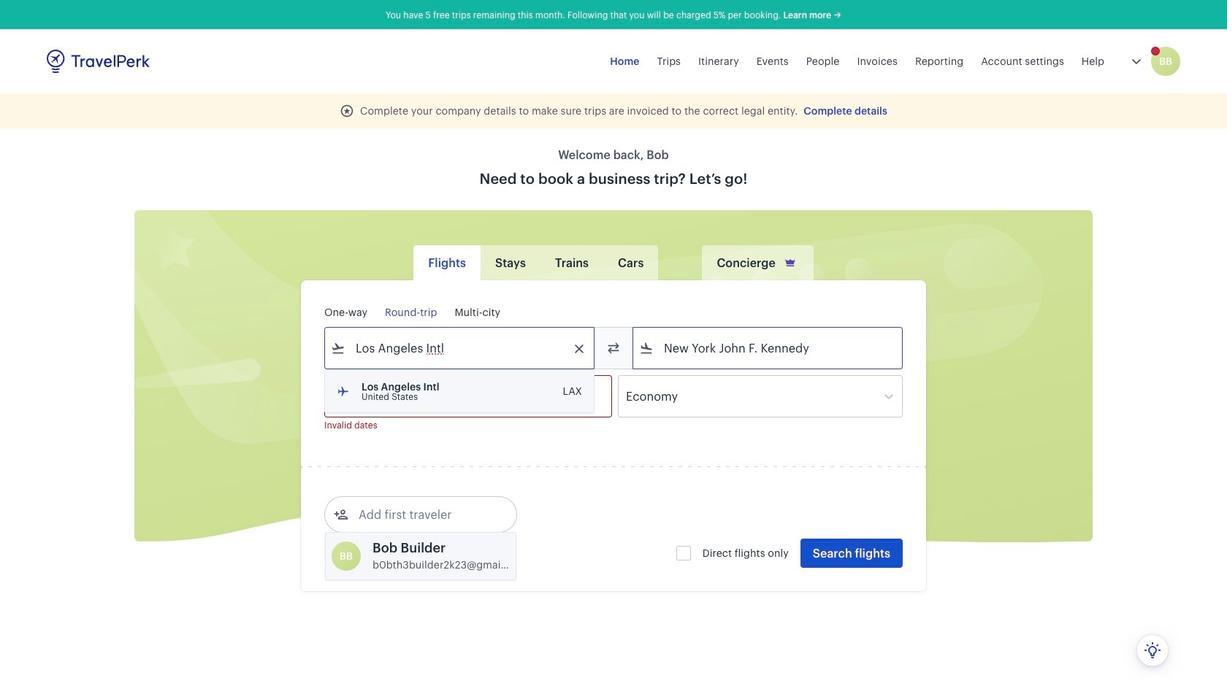 Task type: describe. For each thing, give the bounding box(es) containing it.
Depart text field
[[346, 376, 421, 417]]

To search field
[[654, 337, 883, 360]]

Add first traveler search field
[[348, 503, 500, 527]]



Task type: locate. For each thing, give the bounding box(es) containing it.
From search field
[[346, 337, 575, 360]]

Return text field
[[432, 376, 508, 417]]



